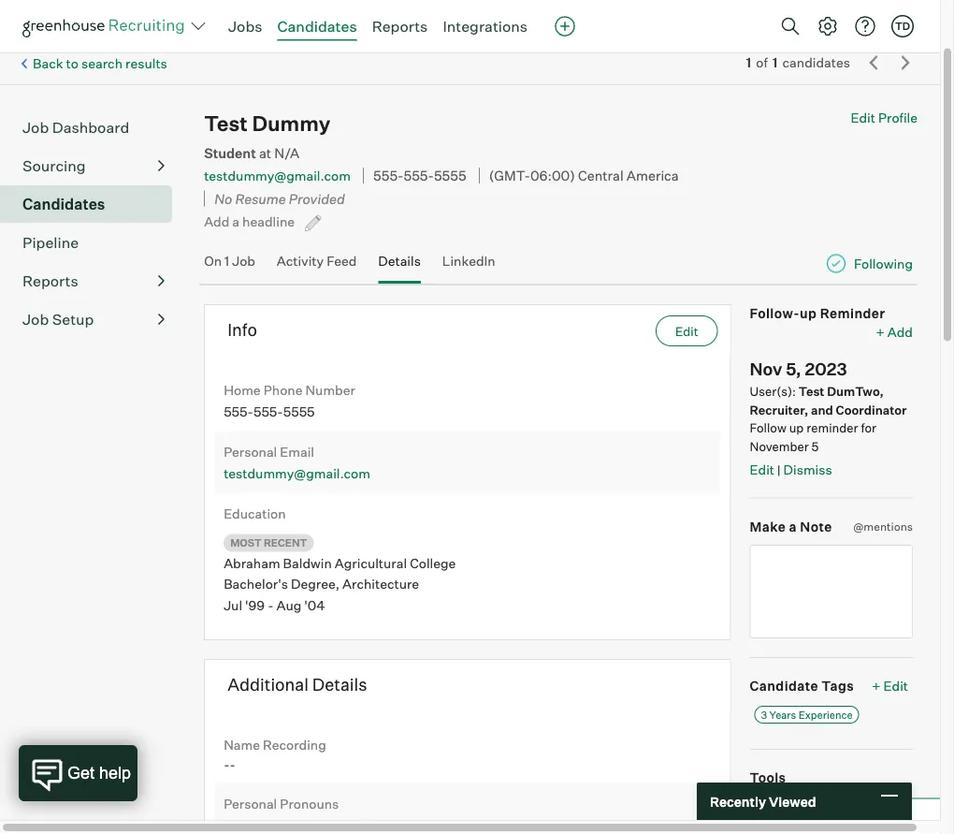Task type: vqa. For each thing, say whether or not it's contained in the screenshot.
the "Responsibility"
no



Task type: describe. For each thing, give the bounding box(es) containing it.
1 vertical spatial +
[[873, 678, 881, 694]]

1 horizontal spatial 5555
[[434, 167, 467, 184]]

bachelor's
[[224, 576, 288, 592]]

home
[[224, 382, 261, 398]]

1 vertical spatial testdummy@gmail.com link
[[224, 465, 371, 481]]

a for add
[[232, 213, 240, 229]]

job dashboard link
[[22, 116, 165, 139]]

candidates inside "link"
[[22, 195, 105, 214]]

test for dumtwo,
[[799, 384, 825, 399]]

td button
[[892, 15, 915, 37]]

td
[[896, 20, 911, 32]]

resume
[[235, 190, 286, 207]]

recently viewed
[[711, 793, 817, 810]]

1 horizontal spatial reports link
[[372, 17, 428, 36]]

(50)
[[22, 12, 50, 29]]

3 years experience
[[762, 708, 853, 721]]

- inside most recent abraham baldwin agricultural college bachelor's degree , architecture jul '99 - aug '04
[[268, 597, 274, 613]]

activity feed link
[[277, 252, 357, 280]]

candidates
[[783, 54, 851, 71]]

recruiter,
[[750, 402, 809, 417]]

personal pronouns --
[[224, 795, 339, 832]]

1 vertical spatial reports
[[22, 272, 78, 290]]

up for follow
[[790, 420, 804, 435]]

on
[[204, 252, 222, 269]]

test dummy student at n/a
[[204, 111, 331, 161]]

back to search results
[[33, 55, 167, 72]]

at
[[259, 144, 272, 161]]

for
[[862, 420, 877, 435]]

add a headline
[[204, 213, 295, 229]]

n/a
[[274, 144, 300, 161]]

additional
[[228, 673, 309, 694]]

activity feed
[[277, 252, 357, 269]]

provided
[[289, 190, 345, 207]]

reminder
[[807, 420, 859, 435]]

1 horizontal spatial details
[[378, 252, 421, 269]]

linkedin
[[443, 252, 496, 269]]

+ edit link
[[868, 673, 914, 699]]

dumtwo,
[[828, 384, 884, 399]]

details link
[[378, 252, 421, 280]]

|
[[778, 462, 781, 477]]

'99
[[245, 597, 265, 613]]

1 of 1 candidates
[[747, 54, 851, 71]]

job for job setup
[[22, 310, 49, 329]]

most recent abraham baldwin agricultural college bachelor's degree , architecture jul '99 - aug '04
[[224, 537, 456, 613]]

tags
[[822, 678, 855, 694]]

aug
[[277, 597, 302, 613]]

recent
[[264, 537, 308, 549]]

1 vertical spatial details
[[313, 673, 367, 694]]

555- down phone at the top left of page
[[254, 403, 283, 419]]

personal for -
[[224, 795, 277, 812]]

dismiss link
[[784, 461, 833, 477]]

email test button
[[750, 798, 955, 830]]

+ add link
[[877, 323, 914, 341]]

06:00)
[[531, 167, 576, 184]]

central
[[579, 167, 624, 184]]

following
[[855, 255, 914, 272]]

job dashboard
[[22, 118, 129, 137]]

home phone number 555-555-5555
[[224, 382, 356, 419]]

+ inside follow-up reminder + add
[[877, 323, 885, 340]]

recently
[[711, 793, 767, 810]]

user(s):
[[750, 384, 799, 399]]

feed
[[327, 252, 357, 269]]

jul
[[224, 597, 243, 613]]

5
[[812, 439, 820, 454]]

education
[[224, 505, 286, 522]]

tools
[[750, 770, 787, 786]]

name recording --
[[224, 736, 326, 773]]

back
[[33, 55, 63, 72]]

integrations
[[443, 17, 528, 36]]

1 horizontal spatial reports
[[372, 17, 428, 36]]

0 horizontal spatial reports link
[[22, 270, 165, 292]]

and
[[812, 402, 834, 417]]

(gmt-06:00) central america no resume provided
[[214, 167, 679, 207]]

candidate tags
[[750, 678, 855, 694]]

agricultural
[[335, 555, 407, 571]]

,
[[336, 576, 340, 592]]

0 vertical spatial add
[[204, 213, 230, 229]]

years
[[770, 708, 797, 721]]

of
[[757, 54, 768, 71]]

test for dummy
[[204, 111, 248, 136]]

student
[[204, 144, 256, 161]]

follow-up reminder + add
[[750, 305, 914, 340]]

td button
[[888, 11, 918, 41]]

results
[[125, 55, 167, 72]]

america
[[627, 167, 679, 184]]

name
[[224, 736, 260, 752]]

experience
[[799, 708, 853, 721]]

job for job dashboard
[[22, 118, 49, 137]]

on 1 job link
[[204, 252, 255, 280]]

edit profile
[[851, 110, 918, 126]]

a for make
[[790, 518, 798, 535]]

2 horizontal spatial 1
[[773, 54, 778, 71]]

personal email testdummy@gmail.com
[[224, 443, 371, 481]]

dismiss
[[784, 461, 833, 477]]

2023
[[806, 358, 848, 379]]



Task type: locate. For each thing, give the bounding box(es) containing it.
to
[[66, 55, 79, 72]]

up for follow-
[[800, 305, 818, 322]]

reports link left integrations
[[372, 17, 428, 36]]

most
[[230, 537, 262, 549]]

candidates down sourcing
[[22, 195, 105, 214]]

greenhouse recruiting image
[[22, 15, 191, 37]]

testdummy@gmail.com down the "n/a"
[[204, 168, 351, 184]]

test inside tools email test
[[821, 807, 846, 821]]

college
[[410, 555, 456, 571]]

1 vertical spatial test
[[799, 384, 825, 399]]

5555 left (gmt-
[[434, 167, 467, 184]]

0 vertical spatial test
[[204, 111, 248, 136]]

sourcing
[[22, 157, 86, 175]]

0 horizontal spatial email
[[280, 443, 315, 460]]

testdummy@gmail.com
[[204, 168, 351, 184], [224, 465, 371, 481]]

candidates
[[278, 17, 357, 36], [22, 195, 105, 214]]

0 vertical spatial up
[[800, 305, 818, 322]]

3
[[762, 708, 768, 721]]

add down following link
[[888, 323, 914, 340]]

555- left (gmt-
[[404, 167, 434, 184]]

personal for testdummy@gmail.com
[[224, 443, 277, 460]]

0 horizontal spatial add
[[204, 213, 230, 229]]

0 horizontal spatial 5555
[[283, 403, 315, 419]]

5555 inside home phone number 555-555-5555
[[283, 403, 315, 419]]

profile
[[879, 110, 918, 126]]

architecture
[[343, 576, 420, 592]]

reminder
[[821, 305, 886, 322]]

reports link up job setup link
[[22, 270, 165, 292]]

0 horizontal spatial 1
[[225, 252, 229, 269]]

up
[[800, 305, 818, 322], [790, 420, 804, 435]]

1 vertical spatial a
[[790, 518, 798, 535]]

+ right tags
[[873, 678, 881, 694]]

edit
[[851, 110, 876, 126], [676, 323, 699, 338], [750, 461, 775, 477], [884, 678, 909, 694]]

5555
[[434, 167, 467, 184], [283, 403, 315, 419]]

reports down pipeline
[[22, 272, 78, 290]]

candidates link up pipeline link
[[22, 193, 165, 215]]

0 vertical spatial edit link
[[656, 316, 719, 346]]

1 horizontal spatial email
[[787, 807, 819, 821]]

degree
[[291, 576, 336, 592]]

testdummy@gmail.com link up education
[[224, 465, 371, 481]]

1 horizontal spatial add
[[888, 323, 914, 340]]

0 vertical spatial email
[[280, 443, 315, 460]]

email for personal email
[[280, 443, 315, 460]]

1 vertical spatial reports link
[[22, 270, 165, 292]]

baldwin
[[283, 555, 332, 571]]

0 vertical spatial testdummy@gmail.com
[[204, 168, 351, 184]]

reports left integrations
[[372, 17, 428, 36]]

0 vertical spatial testdummy@gmail.com link
[[204, 168, 351, 184]]

candidate
[[750, 678, 819, 694]]

personal down name recording --
[[224, 795, 277, 812]]

job right the on
[[232, 252, 255, 269]]

-
[[268, 597, 274, 613], [224, 756, 230, 773], [230, 756, 236, 773], [224, 816, 230, 832], [230, 816, 236, 832]]

jobs
[[228, 17, 263, 36]]

viewed
[[769, 793, 817, 810]]

0 vertical spatial a
[[232, 213, 240, 229]]

0 vertical spatial reports link
[[372, 17, 428, 36]]

1 horizontal spatial edit link
[[750, 461, 775, 477]]

up inside follow up reminder for november 5 edit | dismiss
[[790, 420, 804, 435]]

None text field
[[750, 545, 914, 638]]

dashboard
[[52, 118, 129, 137]]

search image
[[780, 15, 802, 37]]

add
[[204, 213, 230, 229], [888, 323, 914, 340]]

0 vertical spatial personal
[[224, 443, 277, 460]]

november
[[750, 439, 810, 454]]

+ edit
[[873, 678, 909, 694]]

edit link
[[656, 316, 719, 346], [750, 461, 775, 477]]

no
[[214, 190, 232, 207]]

nov
[[750, 358, 783, 379]]

details
[[378, 252, 421, 269], [313, 673, 367, 694]]

0 vertical spatial candidates
[[278, 17, 357, 36]]

0 vertical spatial 5555
[[434, 167, 467, 184]]

details right additional
[[313, 673, 367, 694]]

jobs link
[[228, 17, 263, 36]]

test up and
[[799, 384, 825, 399]]

555-555-5555
[[374, 167, 467, 184]]

search
[[81, 55, 123, 72]]

a left headline
[[232, 213, 240, 229]]

personal inside personal pronouns --
[[224, 795, 277, 812]]

up inside follow-up reminder + add
[[800, 305, 818, 322]]

details right feed
[[378, 252, 421, 269]]

test dumtwo, recruiter, and coordinator
[[750, 384, 908, 417]]

number
[[306, 382, 356, 398]]

job left setup at the left top of the page
[[22, 310, 49, 329]]

test right viewed
[[821, 807, 846, 821]]

pronouns
[[280, 795, 339, 812]]

configure image
[[817, 15, 840, 37]]

integrations link
[[443, 17, 528, 36]]

reports
[[372, 17, 428, 36], [22, 272, 78, 290]]

1 right of
[[773, 54, 778, 71]]

5555 down phone at the top left of page
[[283, 403, 315, 419]]

test
[[204, 111, 248, 136], [799, 384, 825, 399], [821, 807, 846, 821]]

headline
[[243, 213, 295, 229]]

tools email test
[[750, 770, 846, 821]]

job
[[22, 118, 49, 137], [232, 252, 255, 269], [22, 310, 49, 329]]

2 vertical spatial job
[[22, 310, 49, 329]]

job setup link
[[22, 308, 165, 331]]

5,
[[786, 358, 802, 379]]

1 horizontal spatial a
[[790, 518, 798, 535]]

1 vertical spatial personal
[[224, 795, 277, 812]]

personal inside personal email testdummy@gmail.com
[[224, 443, 277, 460]]

job up sourcing
[[22, 118, 49, 137]]

1 vertical spatial testdummy@gmail.com
[[224, 465, 371, 481]]

555- up details link
[[374, 167, 404, 184]]

0 horizontal spatial candidates link
[[22, 193, 165, 215]]

email inside tools email test
[[787, 807, 819, 821]]

1 vertical spatial email
[[787, 807, 819, 821]]

0 vertical spatial details
[[378, 252, 421, 269]]

up up november
[[790, 420, 804, 435]]

personal
[[224, 443, 277, 460], [224, 795, 277, 812]]

0 horizontal spatial a
[[232, 213, 240, 229]]

0 vertical spatial +
[[877, 323, 885, 340]]

1 vertical spatial 5555
[[283, 403, 315, 419]]

+
[[877, 323, 885, 340], [873, 678, 881, 694]]

1 personal from the top
[[224, 443, 277, 460]]

1 horizontal spatial candidates link
[[278, 17, 357, 36]]

1 vertical spatial job
[[232, 252, 255, 269]]

(gmt-
[[489, 167, 531, 184]]

555-
[[374, 167, 404, 184], [404, 167, 434, 184], [224, 403, 254, 419], [254, 403, 283, 419]]

test inside test dummy student at n/a
[[204, 111, 248, 136]]

1 vertical spatial candidates link
[[22, 193, 165, 215]]

555- down home
[[224, 403, 254, 419]]

activity
[[277, 252, 324, 269]]

linkedin link
[[443, 252, 496, 280]]

follow up reminder for november 5 edit | dismiss
[[750, 420, 877, 477]]

1 left of
[[747, 54, 752, 71]]

2 vertical spatial test
[[821, 807, 846, 821]]

test up student
[[204, 111, 248, 136]]

abraham
[[224, 555, 280, 571]]

1
[[747, 54, 752, 71], [773, 54, 778, 71], [225, 252, 229, 269]]

0 horizontal spatial candidates
[[22, 195, 105, 214]]

pipeline link
[[22, 231, 165, 254]]

recording
[[263, 736, 326, 752]]

0 vertical spatial reports
[[372, 17, 428, 36]]

note
[[801, 518, 833, 535]]

test inside test dumtwo, recruiter, and coordinator
[[799, 384, 825, 399]]

2 personal from the top
[[224, 795, 277, 812]]

sourcing link
[[22, 155, 165, 177]]

1 vertical spatial candidates
[[22, 195, 105, 214]]

+ down "reminder"
[[877, 323, 885, 340]]

pipeline
[[22, 233, 79, 252]]

testdummy@gmail.com up education
[[224, 465, 371, 481]]

0 horizontal spatial details
[[313, 673, 367, 694]]

email
[[280, 443, 315, 460], [787, 807, 819, 821]]

follow
[[750, 420, 787, 435]]

on 1 job
[[204, 252, 255, 269]]

1 vertical spatial edit link
[[750, 461, 775, 477]]

a left note
[[790, 518, 798, 535]]

add inside follow-up reminder + add
[[888, 323, 914, 340]]

email for tools
[[787, 807, 819, 821]]

candidates link
[[278, 17, 357, 36], [22, 193, 165, 215]]

1 right the on
[[225, 252, 229, 269]]

make
[[750, 518, 787, 535]]

edit link left the follow-
[[656, 316, 719, 346]]

0 vertical spatial job
[[22, 118, 49, 137]]

setup
[[52, 310, 94, 329]]

additional details
[[228, 673, 367, 694]]

edit link left |
[[750, 461, 775, 477]]

coordinator
[[836, 402, 908, 417]]

1 vertical spatial up
[[790, 420, 804, 435]]

following link
[[855, 254, 914, 272]]

add down 'no'
[[204, 213, 230, 229]]

up left "reminder"
[[800, 305, 818, 322]]

personal up education
[[224, 443, 277, 460]]

'04
[[305, 597, 325, 613]]

edit inside follow up reminder for november 5 edit | dismiss
[[750, 461, 775, 477]]

testdummy@gmail.com link down the "n/a"
[[204, 168, 351, 184]]

0 vertical spatial candidates link
[[278, 17, 357, 36]]

1 vertical spatial add
[[888, 323, 914, 340]]

candidates right jobs link
[[278, 17, 357, 36]]

job setup
[[22, 310, 94, 329]]

follow-
[[750, 305, 800, 322]]

email inside personal email testdummy@gmail.com
[[280, 443, 315, 460]]

0 horizontal spatial edit link
[[656, 316, 719, 346]]

back to search results link
[[33, 55, 167, 72]]

3 years experience link
[[755, 706, 860, 724]]

1 horizontal spatial candidates
[[278, 17, 357, 36]]

candidates link right jobs link
[[278, 17, 357, 36]]

nov 5, 2023
[[750, 358, 848, 379]]

0 horizontal spatial reports
[[22, 272, 78, 290]]

1 horizontal spatial 1
[[747, 54, 752, 71]]

dummy
[[252, 111, 331, 136]]



